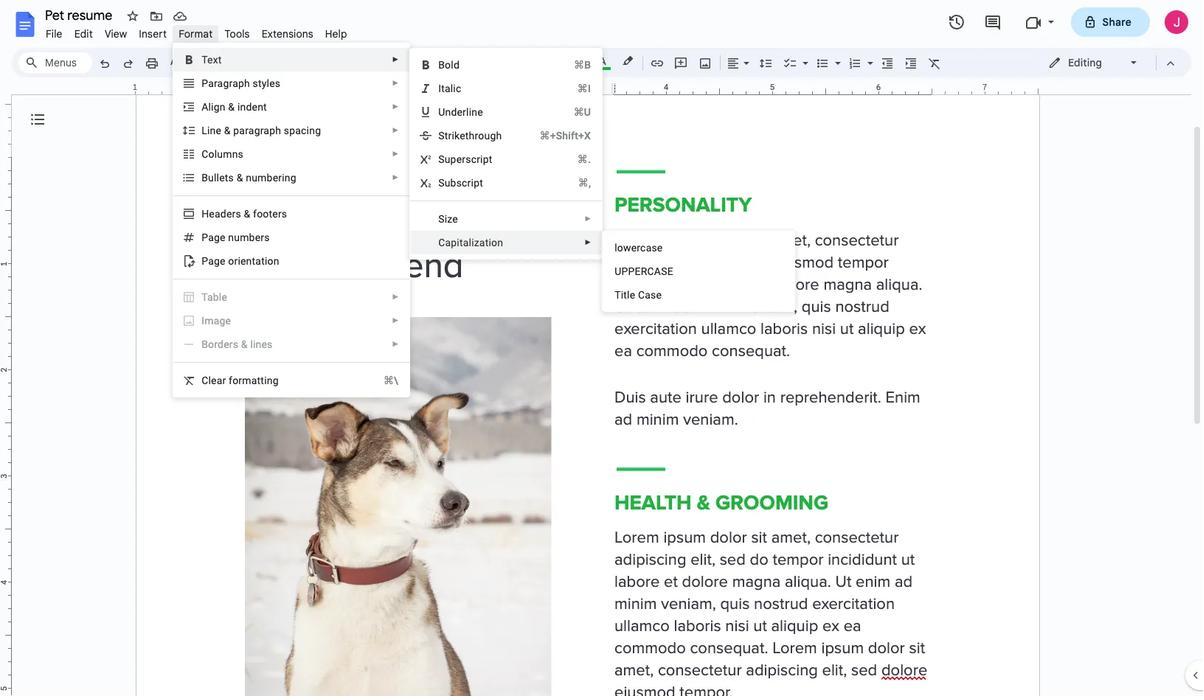 Task type: describe. For each thing, give the bounding box(es) containing it.
borders & lines q element
[[202, 339, 277, 351]]

file
[[46, 27, 62, 41]]

age
[[214, 315, 231, 327]]

⌘,
[[578, 177, 591, 189]]

ipt
[[471, 177, 483, 189]]

Star checkbox
[[123, 6, 143, 27]]

l
[[202, 125, 207, 137]]

⌘i element
[[560, 81, 591, 96]]

c lear formatting
[[202, 375, 279, 387]]

menu containing b
[[410, 48, 603, 260]]

⌘b
[[574, 59, 591, 71]]

table 2 element
[[202, 292, 232, 303]]

format menu item
[[173, 25, 219, 43]]

► for paragraph styles p element
[[392, 79, 399, 87]]

menu bar banner
[[0, 0, 1204, 697]]

a lign & indent
[[202, 101, 267, 113]]

edit
[[74, 27, 93, 41]]

i m age
[[202, 315, 231, 327]]

headers & footers h element
[[202, 208, 292, 220]]

u for ppercase
[[615, 266, 622, 278]]

h eaders & footers
[[202, 208, 287, 220]]

left margin image
[[136, 83, 246, 94]]

case
[[638, 289, 662, 301]]

s for t
[[229, 172, 234, 184]]

bulle t s & numbering
[[202, 172, 297, 184]]

nderline
[[445, 106, 483, 118]]

⌘period element
[[560, 152, 591, 167]]

line & paragraph spacing l element
[[202, 125, 326, 137]]

u for nderline
[[439, 106, 445, 118]]

underline u element
[[439, 106, 488, 118]]

subsc
[[439, 177, 468, 189]]

& for eaders
[[244, 208, 251, 220]]

lear
[[208, 375, 226, 387]]

n for u
[[228, 232, 234, 244]]

top margin image
[[0, 51, 11, 161]]

page orientation 3 element
[[202, 255, 284, 267]]

p aragraph styles
[[202, 77, 281, 89]]

old
[[445, 59, 460, 71]]

⌘u
[[574, 106, 591, 118]]

bullets & numbering t element
[[202, 172, 301, 184]]

editing button
[[1038, 52, 1150, 74]]

formatting
[[229, 375, 279, 387]]

help menu item
[[319, 25, 353, 43]]

file menu item
[[40, 25, 68, 43]]

lines
[[250, 339, 273, 351]]

Menus field
[[18, 52, 92, 73]]

subsc r ipt
[[439, 177, 483, 189]]

i for m
[[202, 315, 205, 327]]

u
[[234, 232, 240, 244]]

ppercase
[[622, 266, 674, 278]]

⌘+shift+x element
[[522, 128, 591, 143]]

italic i element
[[439, 83, 466, 94]]

insert menu item
[[133, 25, 173, 43]]

extensions menu item
[[256, 25, 319, 43]]

menu bar inside menu bar banner
[[40, 19, 353, 44]]

u ppercase
[[615, 266, 674, 278]]

bold b element
[[439, 59, 464, 71]]

text color image
[[595, 52, 611, 70]]

p
[[202, 77, 208, 89]]

⌘+shift+x
[[540, 130, 591, 142]]

insert
[[139, 27, 167, 41]]

b old
[[439, 59, 460, 71]]

► for columns n 'element'
[[392, 150, 399, 158]]

t
[[615, 289, 621, 301]]

⌘backslash element
[[366, 373, 399, 388]]

s uperscript
[[439, 154, 493, 165]]

share button
[[1071, 7, 1151, 37]]

extensions
[[262, 27, 313, 41]]

1
[[133, 82, 138, 92]]

& for ine
[[224, 125, 231, 137]]

tools
[[225, 27, 250, 41]]

l ine & paragraph spacing
[[202, 125, 321, 137]]

r
[[468, 177, 471, 189]]

m
[[205, 315, 214, 327]]

paragraph
[[233, 125, 281, 137]]

& inside menu item
[[241, 339, 248, 351]]

ine
[[207, 125, 221, 137]]

► for line & paragraph spacing l element
[[392, 126, 399, 134]]

right margin image
[[928, 83, 1038, 94]]

bulle
[[202, 172, 225, 184]]

⌘i
[[578, 83, 591, 94]]

capitalization 1 element
[[439, 237, 508, 249]]

ethrough
[[460, 130, 502, 142]]

editing
[[1069, 56, 1103, 69]]

subscript r element
[[439, 177, 488, 189]]



Task type: vqa. For each thing, say whether or not it's contained in the screenshot.
s n
yes



Task type: locate. For each thing, give the bounding box(es) containing it.
u
[[439, 106, 445, 118], [615, 266, 622, 278]]

application
[[0, 0, 1204, 697]]

mode and view toolbar
[[1038, 48, 1183, 77]]

1 vertical spatial u
[[615, 266, 622, 278]]

⌘.
[[578, 154, 591, 165]]

s right the colum
[[238, 148, 244, 160]]

view menu item
[[99, 25, 133, 43]]

► inside the borders & lines menu item
[[392, 340, 399, 348]]

indent
[[238, 101, 267, 113]]

menu item containing i
[[182, 314, 399, 328]]

page
[[202, 232, 226, 244], [202, 255, 226, 267]]

tools menu item
[[219, 25, 256, 43]]

aragraph
[[208, 77, 250, 89]]

borders & lines
[[202, 339, 273, 351]]

► inside menu item
[[392, 317, 399, 325]]

edit menu item
[[68, 25, 99, 43]]

page for page orientation
[[202, 255, 226, 267]]

paragraph styles p element
[[202, 77, 285, 89]]

page n u mbers
[[202, 232, 270, 244]]

u nderline
[[439, 106, 483, 118]]

spacing
[[284, 125, 321, 137]]

menu item
[[182, 314, 399, 328]]

1 page from the top
[[202, 232, 226, 244]]

eaders
[[209, 208, 241, 220]]

& for lign
[[228, 101, 235, 113]]

lign
[[209, 101, 226, 113]]

owercase
[[618, 242, 663, 254]]

superscript s element
[[439, 154, 497, 165]]

n up bulle t s & numbering
[[232, 148, 238, 160]]

borders & lines menu item
[[182, 337, 399, 352]]

s
[[238, 148, 244, 160], [229, 172, 234, 184]]

u up stri
[[439, 106, 445, 118]]

size
[[439, 213, 458, 225]]

1 horizontal spatial s
[[238, 148, 244, 160]]

Rename text field
[[40, 6, 121, 24]]

⌘u element
[[556, 105, 591, 120]]

► for the align & indent a 'element'
[[392, 103, 399, 111]]

page for page n u mbers
[[202, 232, 226, 244]]

clear formatting c element
[[202, 375, 283, 387]]

n left mbers
[[228, 232, 234, 244]]

0 vertical spatial u
[[439, 106, 445, 118]]

styles
[[253, 77, 281, 89]]

title case t element
[[615, 289, 667, 301]]

► for "table 2" element
[[392, 293, 399, 301]]

n
[[232, 148, 238, 160], [228, 232, 234, 244]]

format
[[179, 27, 213, 41]]

1 vertical spatial s
[[229, 172, 234, 184]]

table
[[202, 292, 227, 303]]

page down page n u mbers
[[202, 255, 226, 267]]

orientation
[[228, 255, 279, 267]]

help
[[325, 27, 347, 41]]

i talic
[[439, 83, 462, 94]]

u up t
[[615, 266, 622, 278]]

0 vertical spatial i
[[439, 83, 441, 94]]

numbering
[[246, 172, 297, 184]]

s
[[439, 154, 445, 165]]

0 horizontal spatial u
[[439, 106, 445, 118]]

menu
[[173, 43, 410, 398], [410, 48, 603, 260], [602, 231, 796, 312]]

i down b
[[439, 83, 441, 94]]

page numbers u element
[[202, 232, 274, 244]]

► inside table menu item
[[392, 293, 399, 301]]

& right lign
[[228, 101, 235, 113]]

table menu item
[[182, 290, 399, 305]]

strikethrough k element
[[439, 130, 507, 142]]

► for bullets & numbering t element
[[392, 173, 399, 182]]

1 horizontal spatial i
[[439, 83, 441, 94]]

menu bar containing file
[[40, 19, 353, 44]]

1 horizontal spatial u
[[615, 266, 622, 278]]

2 page from the top
[[202, 255, 226, 267]]

colum
[[202, 148, 232, 160]]

b
[[439, 59, 445, 71]]

& right ine
[[224, 125, 231, 137]]

n for s
[[232, 148, 238, 160]]

mbers
[[240, 232, 270, 244]]

capitalization
[[439, 237, 503, 249]]

insert image image
[[697, 52, 714, 73]]

line & paragraph spacing image
[[758, 52, 775, 73]]

menu containing l
[[602, 231, 796, 312]]

menu containing text
[[173, 43, 410, 398]]

► for text s element
[[392, 55, 399, 63]]

application containing share
[[0, 0, 1204, 697]]

align & indent a element
[[202, 101, 271, 113]]

l
[[615, 242, 618, 254]]

size o element
[[439, 213, 463, 225]]

image m element
[[202, 315, 236, 327]]

talic
[[441, 83, 462, 94]]

0 vertical spatial s
[[238, 148, 244, 160]]

menu bar
[[40, 19, 353, 44]]

►
[[392, 55, 399, 63], [392, 79, 399, 87], [392, 103, 399, 111], [392, 126, 399, 134], [392, 150, 399, 158], [392, 173, 399, 182], [585, 215, 592, 223], [585, 238, 592, 247], [392, 293, 399, 301], [392, 317, 399, 325], [392, 340, 399, 348]]

uperscript
[[445, 154, 493, 165]]

numbered list menu image
[[864, 53, 874, 58]]

i inside menu item
[[202, 315, 205, 327]]

► for borders & lines q element
[[392, 340, 399, 348]]

page orientation
[[202, 255, 279, 267]]

colum n s
[[202, 148, 244, 160]]

► for image m "element"
[[392, 317, 399, 325]]

stri
[[439, 130, 455, 142]]

0 vertical spatial n
[[232, 148, 238, 160]]

k
[[455, 130, 460, 142]]

1 vertical spatial n
[[228, 232, 234, 244]]

stri k ethrough
[[439, 130, 502, 142]]

text s element
[[202, 54, 226, 66]]

t
[[225, 172, 229, 184]]

& right t
[[237, 172, 243, 184]]

⌘\
[[384, 375, 399, 387]]

0 horizontal spatial i
[[202, 315, 205, 327]]

c
[[202, 375, 208, 387]]

footers
[[253, 208, 287, 220]]

& left lines
[[241, 339, 248, 351]]

s right bulle
[[229, 172, 234, 184]]

1 vertical spatial page
[[202, 255, 226, 267]]

share
[[1103, 15, 1132, 29]]

&
[[228, 101, 235, 113], [224, 125, 231, 137], [237, 172, 243, 184], [244, 208, 251, 220], [241, 339, 248, 351]]

h
[[202, 208, 209, 220]]

highlight color image
[[620, 52, 636, 70]]

lowercase l element
[[615, 242, 668, 254]]

⌘b element
[[556, 58, 591, 72]]

i
[[439, 83, 441, 94], [202, 315, 205, 327]]

0 horizontal spatial s
[[229, 172, 234, 184]]

itle
[[621, 289, 636, 301]]

text
[[202, 54, 222, 66]]

⌘comma element
[[561, 176, 591, 190]]

i for talic
[[439, 83, 441, 94]]

1 vertical spatial i
[[202, 315, 205, 327]]

l owercase
[[615, 242, 663, 254]]

page left u
[[202, 232, 226, 244]]

borders
[[202, 339, 239, 351]]

t itle case
[[615, 289, 662, 301]]

i left age
[[202, 315, 205, 327]]

uppercase u element
[[615, 266, 678, 278]]

s for n
[[238, 148, 244, 160]]

0 vertical spatial page
[[202, 232, 226, 244]]

a
[[202, 101, 209, 113]]

columns n element
[[202, 148, 248, 160]]

view
[[105, 27, 127, 41]]

& right eaders
[[244, 208, 251, 220]]

main toolbar
[[92, 0, 947, 573]]



